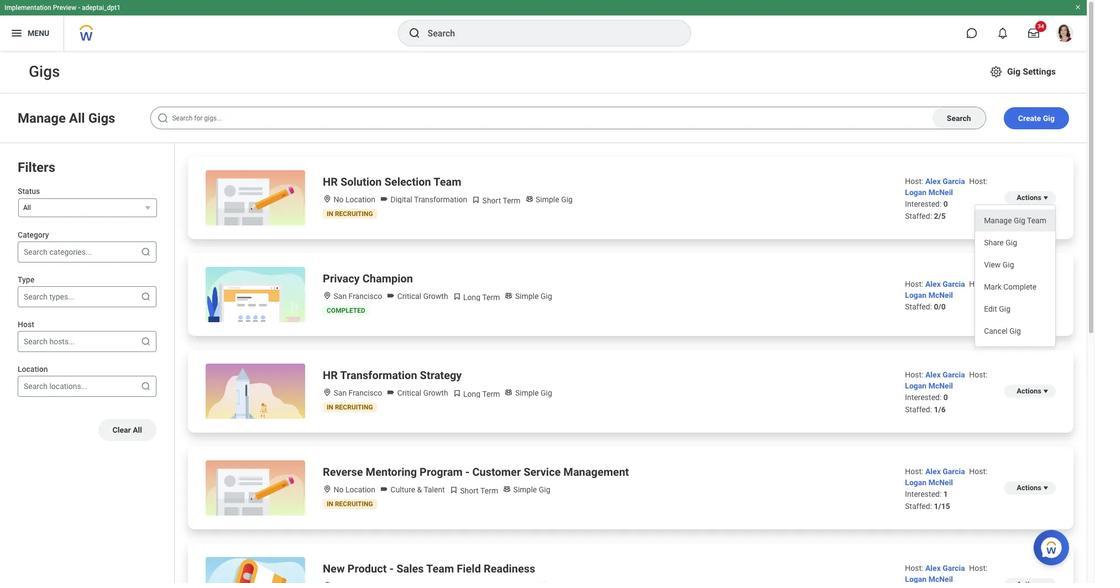 Task type: describe. For each thing, give the bounding box(es) containing it.
garcia for hr transformation strategy
[[943, 370, 965, 379]]

search image for search locations...
[[140, 381, 151, 392]]

contact card matrix manager image for hr solution selection team
[[525, 195, 534, 203]]

talent
[[424, 485, 445, 494]]

clear all button
[[98, 419, 156, 441]]

&
[[417, 485, 422, 494]]

adeptai_dpt1
[[82, 4, 120, 12]]

actions
[[1017, 193, 1042, 202]]

simple for program
[[513, 485, 537, 494]]

logan for hr transformation strategy
[[905, 381, 927, 390]]

in recruiting for solution
[[327, 210, 373, 218]]

strategy
[[420, 369, 462, 382]]

2/5
[[934, 212, 946, 221]]

media mylearning image for program
[[449, 486, 458, 495]]

program
[[420, 465, 463, 479]]

host: alex garcia host: logan mcneil interested: 1 staffed: 1/15
[[905, 467, 988, 511]]

champion
[[362, 272, 413, 285]]

interested: inside 'host: alex garcia host: logan mcneil interested: 0 staffed: 1/6'
[[905, 393, 942, 402]]

in recruiting for mentoring
[[327, 500, 373, 508]]

simple gig for program
[[511, 485, 550, 494]]

logan for reverse mentoring program - customer service management
[[905, 478, 927, 487]]

mark
[[984, 282, 1002, 291]]

host: alex garcia host: logan mcneil interested: 0 staffed: 1/6
[[905, 370, 988, 414]]

create gig button
[[1004, 107, 1069, 129]]

0 for hr transformation strategy
[[944, 393, 948, 402]]

implementation preview -   adeptai_dpt1
[[4, 4, 120, 12]]

francisco for transformation
[[349, 389, 382, 397]]

edit gig
[[984, 305, 1011, 313]]

1/6
[[934, 405, 946, 414]]

logan mcneil button for program
[[905, 478, 953, 487]]

implementation preview -   adeptai_dpt1 banner
[[0, 0, 1087, 51]]

media mylearning image for selection
[[472, 196, 480, 205]]

tag image for mentoring
[[380, 485, 389, 494]]

transformation for hr
[[340, 369, 417, 382]]

contact card matrix manager image for strategy
[[504, 388, 513, 397]]

mcneil for hr solution selection team
[[929, 188, 953, 197]]

1 vertical spatial team
[[1027, 216, 1046, 225]]

all for manage
[[69, 110, 85, 126]]

locations...
[[49, 382, 87, 391]]

logan mcneil button for strategy
[[905, 381, 953, 390]]

new
[[323, 562, 345, 575]]

search image
[[140, 291, 151, 302]]

logan mcneil button for selection
[[905, 188, 953, 197]]

alex garcia button for selection
[[925, 177, 967, 186]]

2 location image from the top
[[323, 582, 332, 583]]

mcneil for reverse mentoring program - customer service management
[[929, 478, 953, 487]]

growth for champion
[[423, 292, 448, 301]]

- for sales
[[389, 562, 394, 575]]

edit
[[984, 305, 997, 313]]

new product - sales team field readiness
[[323, 562, 535, 575]]

service
[[524, 465, 561, 479]]

1 location image from the top
[[323, 291, 332, 300]]

alex garcia button for program
[[925, 467, 967, 476]]

preview
[[53, 4, 76, 12]]

contact card matrix manager image for program
[[503, 485, 511, 494]]

share
[[984, 238, 1004, 247]]

notifications large image
[[997, 28, 1008, 39]]

staffed: for hr transformation strategy
[[905, 405, 932, 414]]

recruiting for mentoring
[[335, 500, 373, 508]]

reverse mentoring program - customer service management
[[323, 465, 629, 479]]

hr solution selection team
[[323, 175, 461, 189]]

location image for hr solution selection team
[[323, 195, 332, 203]]

location image for reverse mentoring program - customer service management
[[323, 485, 332, 494]]

management
[[564, 465, 629, 479]]

simple for strategy
[[515, 389, 539, 397]]

5 garcia from the top
[[943, 564, 965, 573]]

digital transformation
[[389, 195, 467, 204]]

san for hr
[[334, 389, 347, 397]]

garcia for hr solution selection team
[[943, 177, 965, 186]]

search button
[[932, 107, 986, 129]]

types...
[[49, 292, 74, 301]]

san for privacy
[[334, 292, 347, 301]]

no for hr
[[334, 195, 344, 204]]

hr transformation strategy
[[323, 369, 462, 382]]

cancel
[[984, 327, 1008, 336]]

short for -
[[460, 486, 479, 495]]

implementation
[[4, 4, 51, 12]]

search for search hosts...
[[24, 337, 48, 346]]

interested: for -
[[905, 490, 942, 499]]

simple for selection
[[536, 195, 559, 204]]

alex inside host: alex garcia host: logan mcneil staffed: 0/0
[[925, 280, 941, 289]]

0/0
[[934, 302, 946, 311]]

create
[[1018, 114, 1041, 122]]

hr for hr solution selection team
[[323, 175, 338, 189]]

categories...
[[49, 248, 92, 257]]

term for strategy
[[482, 390, 500, 399]]

0 for hr solution selection team
[[944, 200, 948, 208]]

san francisco for champion
[[332, 292, 382, 301]]

tag image
[[387, 388, 395, 397]]

contact card matrix manager image for privacy champion
[[504, 291, 513, 300]]

critical for champion
[[397, 292, 421, 301]]

critical growth for transformation
[[395, 389, 448, 397]]

long for privacy champion
[[463, 293, 481, 302]]

staffed: for reverse mentoring program - customer service management
[[905, 502, 932, 511]]

garcia inside host: alex garcia host: logan mcneil staffed: 0/0
[[943, 280, 965, 289]]

selection
[[384, 175, 431, 189]]

cancel gig
[[984, 327, 1021, 336]]

1 vertical spatial location
[[18, 365, 48, 374]]

host
[[18, 320, 34, 329]]

search hosts...
[[24, 337, 75, 346]]

view
[[984, 260, 1001, 269]]

host: alex garcia host: logan mcneil staffed: 0/0
[[905, 280, 988, 311]]

reverse mentoring program - customer service management link
[[323, 464, 629, 480]]

search categories...
[[24, 248, 92, 257]]

category
[[18, 231, 49, 239]]

manage all gigs
[[18, 110, 115, 126]]

0 vertical spatial team
[[433, 175, 461, 189]]

manage for manage all gigs
[[18, 110, 66, 126]]

long for hr transformation strategy
[[463, 390, 481, 399]]

short for team
[[482, 196, 501, 205]]

readiness
[[484, 562, 535, 575]]

view gig
[[984, 260, 1014, 269]]

actions button
[[1005, 191, 1056, 205]]

search image for search categories...
[[140, 247, 151, 258]]



Task type: locate. For each thing, give the bounding box(es) containing it.
recruiting down reverse
[[335, 500, 373, 508]]

in recruiting down solution
[[327, 210, 373, 218]]

0 vertical spatial in recruiting
[[327, 210, 373, 218]]

long
[[463, 293, 481, 302], [463, 390, 481, 399]]

interested:
[[905, 200, 942, 208], [905, 393, 942, 402], [905, 490, 942, 499]]

team left field
[[426, 562, 454, 575]]

0 horizontal spatial short
[[460, 486, 479, 495]]

1 in from the top
[[327, 210, 333, 218]]

mcneil inside the host: alex garcia host: logan mcneil interested: 1 staffed: 1/15
[[929, 478, 953, 487]]

0 vertical spatial no
[[334, 195, 344, 204]]

new product - sales team field readiness link
[[323, 561, 535, 577]]

transformation down selection
[[414, 195, 467, 204]]

2 alex from the top
[[925, 280, 941, 289]]

0 vertical spatial location image
[[323, 195, 332, 203]]

1 vertical spatial contact card matrix manager image
[[504, 291, 513, 300]]

san francisco for transformation
[[332, 389, 382, 397]]

no for reverse
[[334, 485, 344, 494]]

transformation
[[414, 195, 467, 204], [340, 369, 417, 382]]

0 horizontal spatial all
[[69, 110, 85, 126]]

0 inside host: alex garcia host: logan mcneil interested: 0 staffed: 2/5
[[944, 200, 948, 208]]

2 critical from the top
[[397, 389, 421, 397]]

search for search categories...
[[24, 248, 48, 257]]

logan inside host: alex garcia host: logan mcneil interested: 0 staffed: 2/5
[[905, 188, 927, 197]]

2 hr from the top
[[323, 369, 338, 382]]

0 inside 'host: alex garcia host: logan mcneil interested: 0 staffed: 1/6'
[[944, 393, 948, 402]]

logan mcneil button up 1/6
[[905, 381, 953, 390]]

long term for hr transformation strategy
[[461, 390, 500, 399]]

alex garcia button for strategy
[[925, 370, 967, 379]]

4 staffed: from the top
[[905, 502, 932, 511]]

mcneil up 1/6
[[929, 381, 953, 390]]

all for clear
[[133, 426, 142, 435]]

term for selection
[[503, 196, 521, 205]]

in
[[327, 210, 333, 218], [327, 404, 333, 411], [327, 500, 333, 508]]

all left gigs
[[69, 110, 85, 126]]

3 location image from the top
[[323, 485, 332, 494]]

3 staffed: from the top
[[905, 405, 932, 414]]

1 garcia from the top
[[943, 177, 965, 186]]

no location down reverse
[[332, 485, 375, 494]]

3 garcia from the top
[[943, 370, 965, 379]]

culture
[[391, 485, 415, 494]]

in for reverse mentoring program - customer service management
[[327, 500, 333, 508]]

interested: up 1/6
[[905, 393, 942, 402]]

1 vertical spatial recruiting
[[335, 404, 373, 411]]

1 francisco from the top
[[349, 292, 382, 301]]

mcneil up the 0/0
[[929, 291, 953, 300]]

2 vertical spatial in
[[327, 500, 333, 508]]

1 vertical spatial contact card matrix manager image
[[503, 485, 511, 494]]

0 vertical spatial transformation
[[414, 195, 467, 204]]

0
[[944, 200, 948, 208], [944, 393, 948, 402]]

2 vertical spatial team
[[426, 562, 454, 575]]

location image
[[323, 291, 332, 300], [323, 582, 332, 583]]

2 vertical spatial location image
[[323, 485, 332, 494]]

0 vertical spatial location image
[[323, 291, 332, 300]]

tag image down champion
[[387, 291, 395, 300]]

2 francisco from the top
[[349, 389, 382, 397]]

alex for hr solution selection team
[[925, 177, 941, 186]]

manage
[[18, 110, 66, 126], [984, 216, 1012, 225]]

3 logan from the top
[[905, 381, 927, 390]]

3 alex from the top
[[925, 370, 941, 379]]

manage for manage gig team
[[984, 216, 1012, 225]]

0 vertical spatial no location
[[332, 195, 375, 204]]

1 vertical spatial interested:
[[905, 393, 942, 402]]

staffed: inside host: alex garcia host: logan mcneil interested: 0 staffed: 2/5
[[905, 212, 932, 221]]

customer
[[472, 465, 521, 479]]

alex for hr transformation strategy
[[925, 370, 941, 379]]

term for program
[[480, 486, 498, 495]]

0 vertical spatial critical growth
[[395, 292, 448, 301]]

1 horizontal spatial -
[[389, 562, 394, 575]]

in recruiting down reverse
[[327, 500, 373, 508]]

long term for privacy champion
[[461, 293, 500, 302]]

no location down solution
[[332, 195, 375, 204]]

location for hr
[[345, 195, 375, 204]]

garcia for reverse mentoring program - customer service management
[[943, 467, 965, 476]]

gig
[[1043, 114, 1055, 122], [561, 195, 573, 204], [1014, 216, 1025, 225], [1006, 238, 1017, 247], [1003, 260, 1014, 269], [541, 292, 552, 301], [999, 305, 1011, 313], [1010, 327, 1021, 336], [541, 389, 552, 397], [539, 485, 550, 494]]

staffed: left 1/6
[[905, 405, 932, 414]]

recruiting for transformation
[[335, 404, 373, 411]]

location image down 'privacy'
[[323, 291, 332, 300]]

3 in from the top
[[327, 500, 333, 508]]

san francisco
[[332, 292, 382, 301], [332, 389, 382, 397]]

1 0 from the top
[[944, 200, 948, 208]]

short term
[[480, 196, 521, 205], [458, 486, 498, 495]]

4 logan mcneil button from the top
[[905, 478, 953, 487]]

2 logan mcneil button from the top
[[905, 291, 953, 300]]

3 interested: from the top
[[905, 490, 942, 499]]

privacy champion link
[[323, 271, 413, 286]]

1 vertical spatial san francisco
[[332, 389, 382, 397]]

2 long term from the top
[[461, 390, 500, 399]]

alex inside the host: alex garcia host: logan mcneil interested: 1 staffed: 1/15
[[925, 467, 941, 476]]

3 recruiting from the top
[[335, 500, 373, 508]]

2 garcia from the top
[[943, 280, 965, 289]]

transformation for digital
[[414, 195, 467, 204]]

tag image for champion
[[387, 291, 395, 300]]

tag image down mentoring
[[380, 485, 389, 494]]

staffed: left 1/15
[[905, 502, 932, 511]]

search image
[[408, 27, 421, 40], [157, 112, 170, 125], [140, 247, 151, 258], [140, 336, 151, 347], [140, 381, 151, 392]]

1 recruiting from the top
[[335, 210, 373, 218]]

in recruiting for transformation
[[327, 404, 373, 411]]

1 vertical spatial location image
[[323, 388, 332, 397]]

inbox large image
[[1028, 28, 1039, 39]]

1 in recruiting from the top
[[327, 210, 373, 218]]

staffed: left the 0/0
[[905, 302, 932, 311]]

1 vertical spatial transformation
[[340, 369, 417, 382]]

recruiting down "hr transformation strategy" link
[[335, 404, 373, 411]]

1 critical growth from the top
[[395, 292, 448, 301]]

0 vertical spatial 0
[[944, 200, 948, 208]]

francisco left tag icon
[[349, 389, 382, 397]]

search
[[947, 114, 971, 122], [24, 248, 48, 257], [24, 292, 48, 301], [24, 337, 48, 346], [24, 382, 48, 391]]

product
[[348, 562, 387, 575]]

in recruiting
[[327, 210, 373, 218], [327, 404, 373, 411], [327, 500, 373, 508]]

0 up 2/5
[[944, 200, 948, 208]]

0 vertical spatial recruiting
[[335, 210, 373, 218]]

caret down image
[[1042, 193, 1050, 202]]

mentoring
[[366, 465, 417, 479]]

4 alex garcia button from the top
[[925, 467, 967, 476]]

logan inside 'host: alex garcia host: logan mcneil interested: 0 staffed: 1/6'
[[905, 381, 927, 390]]

critical growth down strategy
[[395, 389, 448, 397]]

1 san from the top
[[334, 292, 347, 301]]

no location for mentoring
[[332, 485, 375, 494]]

reverse
[[323, 465, 363, 479]]

1 horizontal spatial short
[[482, 196, 501, 205]]

1 logan from the top
[[905, 188, 927, 197]]

1 vertical spatial in
[[327, 404, 333, 411]]

2 mcneil from the top
[[929, 291, 953, 300]]

location
[[345, 195, 375, 204], [18, 365, 48, 374], [345, 485, 375, 494]]

2 critical growth from the top
[[395, 389, 448, 397]]

san francisco left tag icon
[[332, 389, 382, 397]]

hr
[[323, 175, 338, 189], [323, 369, 338, 382]]

francisco for champion
[[349, 292, 382, 301]]

1 vertical spatial location image
[[323, 582, 332, 583]]

tag image
[[380, 195, 389, 203], [387, 291, 395, 300], [380, 485, 389, 494]]

1 long from the top
[[463, 293, 481, 302]]

Search text field
[[151, 107, 986, 129]]

2 vertical spatial -
[[389, 562, 394, 575]]

0 vertical spatial in
[[327, 210, 333, 218]]

search image for search hosts...
[[140, 336, 151, 347]]

location image down new
[[323, 582, 332, 583]]

status
[[18, 187, 40, 196]]

1 vertical spatial hr
[[323, 369, 338, 382]]

list
[[175, 143, 1087, 583]]

0 vertical spatial san
[[334, 292, 347, 301]]

san left tag icon
[[334, 389, 347, 397]]

1 mcneil from the top
[[929, 188, 953, 197]]

garcia inside host: alex garcia host: logan mcneil interested: 0 staffed: 2/5
[[943, 177, 965, 186]]

critical growth for champion
[[395, 292, 448, 301]]

create gig
[[1018, 114, 1055, 122]]

tag image for solution
[[380, 195, 389, 203]]

critical growth down champion
[[395, 292, 448, 301]]

manage up share gig
[[984, 216, 1012, 225]]

- right program
[[465, 465, 470, 479]]

completed
[[327, 307, 365, 315]]

mcneil inside 'host: alex garcia host: logan mcneil interested: 0 staffed: 1/6'
[[929, 381, 953, 390]]

location for reverse
[[345, 485, 375, 494]]

1 vertical spatial no
[[334, 485, 344, 494]]

in recruiting down "hr transformation strategy" link
[[327, 404, 373, 411]]

logan mcneil button up 2/5
[[905, 188, 953, 197]]

3 mcneil from the top
[[929, 381, 953, 390]]

location up search locations...
[[18, 365, 48, 374]]

hr for hr transformation strategy
[[323, 369, 338, 382]]

solution
[[340, 175, 382, 189]]

staffed: left 2/5
[[905, 212, 932, 221]]

culture & talent
[[389, 485, 445, 494]]

0 vertical spatial contact card matrix manager image
[[525, 195, 534, 203]]

privacy
[[323, 272, 360, 285]]

hr solution selection team link
[[323, 174, 461, 190]]

alex garcia button
[[925, 177, 967, 186], [925, 280, 967, 289], [925, 370, 967, 379], [925, 467, 967, 476], [925, 564, 967, 573]]

digital
[[391, 195, 412, 204]]

- inside reverse mentoring program - customer service management link
[[465, 465, 470, 479]]

0 vertical spatial contact card matrix manager image
[[504, 388, 513, 397]]

1 vertical spatial manage
[[984, 216, 1012, 225]]

4 garcia from the top
[[943, 467, 965, 476]]

media mylearning image
[[472, 196, 480, 205], [453, 292, 461, 301], [453, 389, 461, 398], [449, 486, 458, 495]]

staffed: inside 'host: alex garcia host: logan mcneil interested: 0 staffed: 1/6'
[[905, 405, 932, 414]]

- left sales on the bottom left of page
[[389, 562, 394, 575]]

0 vertical spatial short term
[[480, 196, 521, 205]]

san francisco up completed
[[332, 292, 382, 301]]

manage up the filters
[[18, 110, 66, 126]]

staffed: for hr solution selection team
[[905, 212, 932, 221]]

san up completed
[[334, 292, 347, 301]]

host: alex garcia host: logan mcneil interested: 0 staffed: 2/5
[[905, 177, 988, 221]]

interested: for team
[[905, 200, 942, 208]]

francisco
[[349, 292, 382, 301], [349, 389, 382, 397]]

all inside button
[[133, 426, 142, 435]]

2 location image from the top
[[323, 388, 332, 397]]

term
[[503, 196, 521, 205], [482, 293, 500, 302], [482, 390, 500, 399], [480, 486, 498, 495]]

1 location image from the top
[[323, 195, 332, 203]]

2 alex garcia button from the top
[[925, 280, 967, 289]]

simple gig for strategy
[[513, 389, 552, 397]]

1 vertical spatial growth
[[423, 389, 448, 397]]

growth for transformation
[[423, 389, 448, 397]]

0 vertical spatial tag image
[[380, 195, 389, 203]]

1 vertical spatial francisco
[[349, 389, 382, 397]]

- inside implementation preview -   adeptai_dpt1 banner
[[78, 4, 80, 12]]

2 interested: from the top
[[905, 393, 942, 402]]

5 alex garcia button from the top
[[925, 564, 967, 573]]

alex for reverse mentoring program - customer service management
[[925, 467, 941, 476]]

logan for hr solution selection team
[[905, 188, 927, 197]]

1 critical from the top
[[397, 292, 421, 301]]

logan mcneil button up 1 at the bottom
[[905, 478, 953, 487]]

2 san francisco from the top
[[332, 389, 382, 397]]

2 vertical spatial recruiting
[[335, 500, 373, 508]]

1 vertical spatial -
[[465, 465, 470, 479]]

0 horizontal spatial -
[[78, 4, 80, 12]]

1 san francisco from the top
[[332, 292, 382, 301]]

search inside search button
[[947, 114, 971, 122]]

1 vertical spatial long
[[463, 390, 481, 399]]

0 vertical spatial francisco
[[349, 292, 382, 301]]

1 alex garcia button from the top
[[925, 177, 967, 186]]

interested: up 1/15
[[905, 490, 942, 499]]

location down reverse
[[345, 485, 375, 494]]

- right the preview
[[78, 4, 80, 12]]

2 vertical spatial location
[[345, 485, 375, 494]]

2 logan from the top
[[905, 291, 927, 300]]

long term
[[461, 293, 500, 302], [461, 390, 500, 399]]

1 long term from the top
[[461, 293, 500, 302]]

complete
[[1004, 282, 1037, 291]]

search for search
[[947, 114, 971, 122]]

2 san from the top
[[334, 389, 347, 397]]

1 horizontal spatial all
[[133, 426, 142, 435]]

short
[[482, 196, 501, 205], [460, 486, 479, 495]]

1 vertical spatial in recruiting
[[327, 404, 373, 411]]

garcia
[[943, 177, 965, 186], [943, 280, 965, 289], [943, 370, 965, 379], [943, 467, 965, 476], [943, 564, 965, 573]]

interested: inside the host: alex garcia host: logan mcneil interested: 1 staffed: 1/15
[[905, 490, 942, 499]]

0 vertical spatial critical
[[397, 292, 421, 301]]

2 0 from the top
[[944, 393, 948, 402]]

contact card matrix manager image
[[525, 195, 534, 203], [504, 291, 513, 300]]

mark complete
[[984, 282, 1037, 291]]

type
[[18, 275, 34, 284]]

0 vertical spatial -
[[78, 4, 80, 12]]

3 in recruiting from the top
[[327, 500, 373, 508]]

2 no from the top
[[334, 485, 344, 494]]

0 horizontal spatial manage
[[18, 110, 66, 126]]

1 vertical spatial no location
[[332, 485, 375, 494]]

logan inside the host: alex garcia host: logan mcneil interested: 1 staffed: 1/15
[[905, 478, 927, 487]]

1 vertical spatial long term
[[461, 390, 500, 399]]

1 growth from the top
[[423, 292, 448, 301]]

0 vertical spatial growth
[[423, 292, 448, 301]]

logan mcneil button up the 0/0
[[905, 291, 953, 300]]

alex
[[925, 177, 941, 186], [925, 280, 941, 289], [925, 370, 941, 379], [925, 467, 941, 476], [925, 564, 941, 573]]

critical down champion
[[397, 292, 421, 301]]

search locations...
[[24, 382, 87, 391]]

search for search locations...
[[24, 382, 48, 391]]

1 alex from the top
[[925, 177, 941, 186]]

mcneil up 1 at the bottom
[[929, 478, 953, 487]]

recruiting down solution
[[335, 210, 373, 218]]

critical
[[397, 292, 421, 301], [397, 389, 421, 397]]

host:
[[905, 177, 923, 186], [969, 177, 988, 186], [905, 280, 923, 289], [969, 280, 988, 289], [905, 370, 923, 379], [969, 370, 988, 379], [905, 467, 923, 476], [969, 467, 988, 476], [905, 564, 923, 573], [969, 564, 988, 573]]

clear
[[113, 426, 131, 435]]

1
[[944, 490, 948, 499]]

2 horizontal spatial -
[[465, 465, 470, 479]]

media mylearning image for strategy
[[453, 389, 461, 398]]

share gig
[[984, 238, 1017, 247]]

simple gig for selection
[[534, 195, 573, 204]]

interested: up 2/5
[[905, 200, 942, 208]]

no location for solution
[[332, 195, 375, 204]]

1 vertical spatial short term
[[458, 486, 498, 495]]

mcneil up 2/5
[[929, 188, 953, 197]]

critical right tag icon
[[397, 389, 421, 397]]

1 horizontal spatial manage
[[984, 216, 1012, 225]]

1 no from the top
[[334, 195, 344, 204]]

- for adeptai_dpt1
[[78, 4, 80, 12]]

2 in recruiting from the top
[[327, 404, 373, 411]]

location image for hr transformation strategy
[[323, 388, 332, 397]]

alex inside 'host: alex garcia host: logan mcneil interested: 0 staffed: 1/6'
[[925, 370, 941, 379]]

2 no location from the top
[[332, 485, 375, 494]]

2 vertical spatial contact card matrix manager image
[[539, 582, 548, 583]]

garcia inside 'host: alex garcia host: logan mcneil interested: 0 staffed: 1/6'
[[943, 370, 965, 379]]

1 vertical spatial short
[[460, 486, 479, 495]]

mcneil for hr transformation strategy
[[929, 381, 953, 390]]

1 vertical spatial tag image
[[387, 291, 395, 300]]

0 vertical spatial long term
[[461, 293, 500, 302]]

privacy champion
[[323, 272, 413, 285]]

sales
[[396, 562, 424, 575]]

host: alex garcia
[[905, 564, 967, 573]]

1 interested: from the top
[[905, 200, 942, 208]]

1 vertical spatial 0
[[944, 393, 948, 402]]

manage gig team
[[984, 216, 1046, 225]]

mcneil inside host: alex garcia host: logan mcneil staffed: 0/0
[[929, 291, 953, 300]]

no
[[334, 195, 344, 204], [334, 485, 344, 494]]

team down actions dropdown button
[[1027, 216, 1046, 225]]

simple gig
[[534, 195, 573, 204], [513, 292, 552, 301], [513, 389, 552, 397], [511, 485, 550, 494]]

0 up 1/6
[[944, 393, 948, 402]]

search for search types...
[[24, 292, 48, 301]]

3 alex garcia button from the top
[[925, 370, 967, 379]]

1 vertical spatial critical
[[397, 389, 421, 397]]

2 long from the top
[[463, 390, 481, 399]]

1 vertical spatial san
[[334, 389, 347, 397]]

short term for -
[[458, 486, 498, 495]]

no down solution
[[334, 195, 344, 204]]

1/15
[[934, 502, 950, 511]]

close environment banner image
[[1075, 4, 1081, 11]]

tag image left 'digital'
[[380, 195, 389, 203]]

transformation up tag icon
[[340, 369, 417, 382]]

-
[[78, 4, 80, 12], [465, 465, 470, 479], [389, 562, 394, 575]]

in for hr transformation strategy
[[327, 404, 333, 411]]

francisco down 'privacy champion' "link"
[[349, 292, 382, 301]]

alex inside host: alex garcia host: logan mcneil interested: 0 staffed: 2/5
[[925, 177, 941, 186]]

4 logan from the top
[[905, 478, 927, 487]]

in for hr solution selection team
[[327, 210, 333, 218]]

4 alex from the top
[[925, 467, 941, 476]]

2 vertical spatial tag image
[[380, 485, 389, 494]]

2 recruiting from the top
[[335, 404, 373, 411]]

4 mcneil from the top
[[929, 478, 953, 487]]

1 vertical spatial critical growth
[[395, 389, 448, 397]]

profile logan mcneil element
[[1049, 21, 1080, 45]]

team up digital transformation
[[433, 175, 461, 189]]

1 hr from the top
[[323, 175, 338, 189]]

0 vertical spatial hr
[[323, 175, 338, 189]]

3 logan mcneil button from the top
[[905, 381, 953, 390]]

recruiting for solution
[[335, 210, 373, 218]]

2 vertical spatial in recruiting
[[327, 500, 373, 508]]

1 no location from the top
[[332, 195, 375, 204]]

staffed: inside the host: alex garcia host: logan mcneil interested: 1 staffed: 1/15
[[905, 502, 932, 511]]

staffed: inside host: alex garcia host: logan mcneil staffed: 0/0
[[905, 302, 932, 311]]

gig inside "button"
[[1043, 114, 1055, 122]]

0 vertical spatial san francisco
[[332, 292, 382, 301]]

critical for transformation
[[397, 389, 421, 397]]

team
[[433, 175, 461, 189], [1027, 216, 1046, 225], [426, 562, 454, 575]]

- inside the 'new product - sales team field readiness' link
[[389, 562, 394, 575]]

contact card matrix manager image
[[504, 388, 513, 397], [503, 485, 511, 494], [539, 582, 548, 583]]

0 vertical spatial short
[[482, 196, 501, 205]]

2 in from the top
[[327, 404, 333, 411]]

1 staffed: from the top
[[905, 212, 932, 221]]

search types...
[[24, 292, 74, 301]]

1 logan mcneil button from the top
[[905, 188, 953, 197]]

no down reverse
[[334, 485, 344, 494]]

location image
[[323, 195, 332, 203], [323, 388, 332, 397], [323, 485, 332, 494]]

5 alex from the top
[[925, 564, 941, 573]]

1 vertical spatial all
[[133, 426, 142, 435]]

0 vertical spatial long
[[463, 293, 481, 302]]

0 vertical spatial all
[[69, 110, 85, 126]]

filters
[[18, 160, 55, 175]]

all right clear in the left of the page
[[133, 426, 142, 435]]

0 horizontal spatial contact card matrix manager image
[[504, 291, 513, 300]]

hr transformation strategy link
[[323, 368, 462, 383]]

2 growth from the top
[[423, 389, 448, 397]]

field
[[457, 562, 481, 575]]

mcneil inside host: alex garcia host: logan mcneil interested: 0 staffed: 2/5
[[929, 188, 953, 197]]

2 vertical spatial interested:
[[905, 490, 942, 499]]

short term for team
[[480, 196, 521, 205]]

1 horizontal spatial contact card matrix manager image
[[525, 195, 534, 203]]

critical growth
[[395, 292, 448, 301], [395, 389, 448, 397]]

logan inside host: alex garcia host: logan mcneil staffed: 0/0
[[905, 291, 927, 300]]

list containing hr solution selection team
[[175, 143, 1087, 583]]

gigs
[[88, 110, 115, 126]]

interested: inside host: alex garcia host: logan mcneil interested: 0 staffed: 2/5
[[905, 200, 942, 208]]

2 staffed: from the top
[[905, 302, 932, 311]]

0 vertical spatial interested:
[[905, 200, 942, 208]]

0 vertical spatial manage
[[18, 110, 66, 126]]

clear all
[[113, 426, 142, 435]]

0 vertical spatial location
[[345, 195, 375, 204]]

garcia inside the host: alex garcia host: logan mcneil interested: 1 staffed: 1/15
[[943, 467, 965, 476]]

hosts...
[[49, 337, 75, 346]]

location down solution
[[345, 195, 375, 204]]



Task type: vqa. For each thing, say whether or not it's contained in the screenshot.


